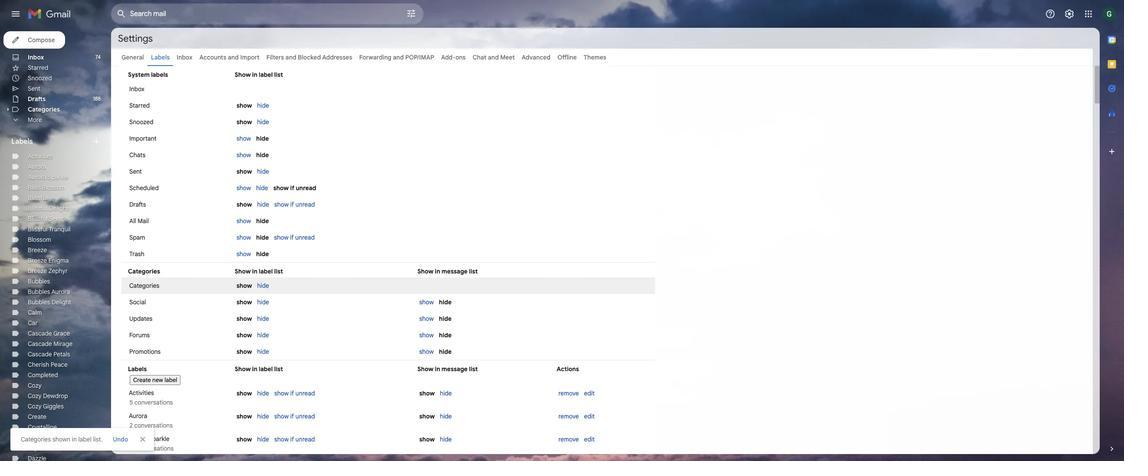 Task type: locate. For each thing, give the bounding box(es) containing it.
4 blissful from the top
[[28, 225, 47, 233]]

blossom up breeze link
[[28, 236, 51, 244]]

blissful
[[28, 194, 47, 202], [28, 204, 47, 212], [28, 215, 47, 223], [28, 225, 47, 233]]

advanced link
[[522, 53, 551, 61]]

labels
[[151, 53, 170, 61], [11, 137, 33, 146], [128, 365, 147, 373]]

3 show in label list from the top
[[235, 365, 283, 373]]

edit link for aurora sparkle 0 conversations
[[584, 435, 595, 443]]

1 horizontal spatial labels
[[128, 365, 147, 373]]

cherish peace link
[[28, 361, 68, 369]]

3 edit link from the top
[[584, 435, 595, 443]]

bubbles for delight
[[28, 298, 50, 306]]

0 vertical spatial delight
[[49, 204, 68, 212]]

cozy
[[28, 382, 42, 389], [28, 392, 42, 400], [28, 402, 42, 410]]

remove link for activities 5 conversations
[[559, 389, 579, 397]]

breeze for breeze enigma
[[28, 257, 47, 264]]

bubbles
[[28, 277, 50, 285], [28, 288, 50, 296], [28, 298, 50, 306]]

aurora inside aurora sparkle 0 conversations
[[129, 435, 147, 443]]

starred
[[28, 64, 48, 72], [129, 102, 150, 109]]

forums
[[129, 331, 150, 339]]

aurora up bubbles delight link
[[51, 288, 70, 296]]

cascade for cascade mirage
[[28, 340, 52, 348]]

2 edit from the top
[[584, 412, 595, 420]]

crystalline link
[[28, 423, 57, 431]]

0 vertical spatial sparkle
[[48, 173, 68, 181]]

remove
[[559, 389, 579, 397], [559, 412, 579, 420], [559, 435, 579, 443]]

1 vertical spatial blossom
[[28, 236, 51, 244]]

1 show in label list from the top
[[235, 71, 283, 79]]

labels inside the labels navigation
[[11, 137, 33, 146]]

0 vertical spatial remove
[[559, 389, 579, 397]]

cascade down cascade grace
[[28, 340, 52, 348]]

sparkle down aurora 2 conversations
[[149, 435, 170, 443]]

2 bubbles from the top
[[28, 288, 50, 296]]

activities up 5
[[129, 389, 154, 397]]

edit for activities 5 conversations
[[584, 389, 595, 397]]

2 remove link from the top
[[559, 412, 579, 420]]

1 vertical spatial show in message list
[[418, 365, 478, 373]]

completed link
[[28, 371, 58, 379]]

2 vertical spatial labels
[[128, 365, 147, 373]]

conversations inside activities 5 conversations
[[135, 399, 173, 406]]

0 vertical spatial labels
[[151, 53, 170, 61]]

0 vertical spatial cozy
[[28, 382, 42, 389]]

2 and from the left
[[286, 53, 297, 61]]

show link
[[237, 135, 251, 142], [237, 151, 251, 159], [237, 184, 251, 192], [237, 217, 251, 225], [237, 234, 251, 241], [237, 250, 251, 258], [420, 298, 434, 306], [420, 315, 434, 323], [420, 331, 434, 339], [420, 348, 434, 356]]

0 vertical spatial bubbles
[[28, 277, 50, 285]]

alert
[[10, 20, 1111, 451]]

create inside the labels navigation
[[28, 413, 46, 421]]

1 vertical spatial remove
[[559, 412, 579, 420]]

0 vertical spatial activities
[[28, 152, 53, 160]]

0 horizontal spatial labels
[[11, 137, 33, 146]]

0 vertical spatial message
[[442, 267, 468, 275]]

2 vertical spatial edit link
[[584, 435, 595, 443]]

1 vertical spatial message
[[442, 365, 468, 373]]

1 remove link from the top
[[559, 389, 579, 397]]

if
[[290, 184, 295, 192], [290, 201, 294, 208], [290, 234, 294, 241], [290, 389, 294, 397], [290, 412, 294, 420], [290, 435, 294, 443]]

0 vertical spatial conversations
[[135, 399, 173, 406]]

2 vertical spatial conversations
[[135, 445, 174, 452]]

inbox right "labels" "link"
[[177, 53, 193, 61]]

aurora down activities link
[[28, 163, 46, 171]]

2 vertical spatial show in label list
[[235, 365, 283, 373]]

sparkle inside aurora sparkle 0 conversations
[[149, 435, 170, 443]]

blissful delight
[[28, 204, 68, 212]]

3 cozy from the top
[[28, 402, 42, 410]]

1 blissful from the top
[[28, 194, 47, 202]]

cascade grace link
[[28, 329, 70, 337]]

label inside alert
[[78, 435, 92, 443]]

completed
[[28, 371, 58, 379]]

1 vertical spatial sparkle
[[149, 435, 170, 443]]

drafts down sent link
[[28, 95, 46, 103]]

list.
[[93, 435, 103, 443]]

cascade down car
[[28, 329, 52, 337]]

1 horizontal spatial inbox
[[129, 85, 145, 93]]

actions
[[557, 365, 579, 373]]

1 cascade from the top
[[28, 329, 52, 337]]

2 cascade from the top
[[28, 340, 52, 348]]

remove link for aurora 2 conversations
[[559, 412, 579, 420]]

3 breeze from the top
[[28, 267, 47, 275]]

0 vertical spatial edit link
[[584, 389, 595, 397]]

inbox link up starred link
[[28, 53, 44, 61]]

create for create new label
[[133, 376, 151, 384]]

meet
[[501, 53, 515, 61]]

1 horizontal spatial sparkle
[[149, 435, 170, 443]]

edit link for aurora 2 conversations
[[584, 412, 595, 420]]

breeze link
[[28, 246, 47, 254]]

activities inside activities 5 conversations
[[129, 389, 154, 397]]

hide link
[[257, 102, 269, 109], [257, 118, 269, 126], [257, 168, 269, 175], [256, 184, 268, 192], [257, 201, 269, 208], [257, 282, 269, 290], [257, 298, 269, 306], [257, 315, 269, 323], [257, 331, 269, 339], [257, 348, 269, 356], [257, 389, 269, 397], [440, 389, 452, 397], [257, 412, 269, 420], [440, 412, 452, 420], [257, 435, 269, 443], [440, 435, 452, 443]]

alert containing categories shown in label list.
[[10, 20, 1111, 451]]

blissful tranquil
[[28, 225, 71, 233]]

labels for labels heading
[[11, 137, 33, 146]]

advanced
[[522, 53, 551, 61]]

3 cascade from the top
[[28, 350, 52, 358]]

1 show in message list from the top
[[418, 267, 478, 275]]

accounts and import
[[200, 53, 260, 61]]

starred link
[[28, 64, 48, 72]]

activities inside the labels navigation
[[28, 152, 53, 160]]

2 vertical spatial remove
[[559, 435, 579, 443]]

aurora link
[[28, 163, 46, 171]]

1 vertical spatial bubbles
[[28, 288, 50, 296]]

2 vertical spatial remove link
[[559, 435, 579, 443]]

2 vertical spatial bubbles
[[28, 298, 50, 306]]

crystalline down create link
[[28, 423, 57, 431]]

and for accounts
[[228, 53, 239, 61]]

blissful down blissful delight
[[28, 215, 47, 223]]

1 vertical spatial cascade
[[28, 340, 52, 348]]

wander
[[58, 444, 80, 452]]

sent down chats
[[129, 168, 142, 175]]

edit link for activities 5 conversations
[[584, 389, 595, 397]]

0 vertical spatial create
[[133, 376, 151, 384]]

inbox link right "labels" "link"
[[177, 53, 193, 61]]

0 vertical spatial snoozed
[[28, 74, 52, 82]]

1 and from the left
[[228, 53, 239, 61]]

blossom down 'aurora sparkle' link
[[42, 184, 65, 191]]

0 vertical spatial breeze
[[28, 246, 47, 254]]

0 horizontal spatial activities
[[28, 152, 53, 160]]

aurora for aurora 2 conversations
[[129, 412, 147, 420]]

list for categories
[[274, 267, 283, 275]]

show in message list for categories
[[418, 267, 478, 275]]

2 blissful from the top
[[28, 204, 47, 212]]

0 vertical spatial remove link
[[559, 389, 579, 397]]

categories shown in label list.
[[21, 435, 103, 443]]

labels down promotions
[[128, 365, 147, 373]]

1 vertical spatial cozy
[[28, 392, 42, 400]]

petals
[[53, 350, 70, 358]]

0 horizontal spatial sent
[[28, 85, 40, 92]]

pop/imap
[[406, 53, 434, 61]]

show if unread link
[[274, 201, 315, 208], [274, 234, 315, 241], [274, 389, 315, 397], [274, 412, 315, 420], [274, 435, 315, 443]]

188
[[93, 96, 101, 102]]

and right "chat" at the top left of the page
[[488, 53, 499, 61]]

1 vertical spatial activities
[[129, 389, 154, 397]]

add-ons
[[441, 53, 466, 61]]

1 horizontal spatial activities
[[129, 389, 154, 397]]

blissful down blissful link in the left of the page
[[28, 204, 47, 212]]

aurora up 0
[[129, 435, 147, 443]]

aurora for aurora
[[28, 163, 46, 171]]

ons
[[456, 53, 466, 61]]

cascade for cascade petals
[[28, 350, 52, 358]]

1 breeze from the top
[[28, 246, 47, 254]]

categories down the crystalline link
[[21, 435, 51, 443]]

conversations up aurora 2 conversations
[[135, 399, 173, 406]]

cozy down the completed
[[28, 382, 42, 389]]

labels up activities link
[[11, 137, 33, 146]]

sparkle up "bliss blossom"
[[48, 173, 68, 181]]

aurora inside aurora 2 conversations
[[129, 412, 147, 420]]

2 show in message list from the top
[[418, 365, 478, 373]]

0 horizontal spatial drafts
[[28, 95, 46, 103]]

None search field
[[111, 3, 424, 24]]

1 vertical spatial remove link
[[559, 412, 579, 420]]

breeze down blossom link
[[28, 246, 47, 254]]

filters
[[267, 53, 284, 61]]

Search mail text field
[[130, 10, 382, 18]]

tab list
[[1100, 28, 1125, 430]]

1 vertical spatial show in label list
[[235, 267, 283, 275]]

activities
[[28, 152, 53, 160], [129, 389, 154, 397]]

3 remove link from the top
[[559, 435, 579, 443]]

1 vertical spatial starred
[[129, 102, 150, 109]]

blissful down bliss
[[28, 194, 47, 202]]

show in label list for system labels
[[235, 71, 283, 79]]

crystalline down the crystalline link
[[28, 434, 57, 441]]

0 vertical spatial cascade
[[28, 329, 52, 337]]

1 vertical spatial sent
[[129, 168, 142, 175]]

hide
[[257, 102, 269, 109], [257, 118, 269, 126], [256, 135, 269, 142], [256, 151, 269, 159], [257, 168, 269, 175], [256, 184, 268, 192], [257, 201, 269, 208], [256, 217, 269, 225], [256, 234, 269, 241], [256, 250, 269, 258], [257, 282, 269, 290], [257, 298, 269, 306], [439, 298, 452, 306], [257, 315, 269, 323], [439, 315, 452, 323], [257, 331, 269, 339], [439, 331, 452, 339], [257, 348, 269, 356], [439, 348, 452, 356], [257, 389, 269, 397], [440, 389, 452, 397], [257, 412, 269, 420], [440, 412, 452, 420], [257, 435, 269, 443], [440, 435, 452, 443]]

1 edit from the top
[[584, 389, 595, 397]]

2 vertical spatial edit
[[584, 435, 595, 443]]

0 vertical spatial starred
[[28, 64, 48, 72]]

1 message from the top
[[442, 267, 468, 275]]

breeze down breeze link
[[28, 257, 47, 264]]

main menu image
[[10, 9, 21, 19]]

2 remove from the top
[[559, 412, 579, 420]]

bubbles up calm
[[28, 298, 50, 306]]

and left import
[[228, 53, 239, 61]]

starred up snoozed link
[[28, 64, 48, 72]]

categories
[[28, 105, 60, 113], [128, 267, 160, 275], [129, 282, 159, 290], [21, 435, 51, 443]]

crystalline for ocean
[[28, 434, 57, 441]]

aurora up "2"
[[129, 412, 147, 420]]

cascade up cherish
[[28, 350, 52, 358]]

0 vertical spatial edit
[[584, 389, 595, 397]]

advanced search options image
[[403, 5, 420, 22]]

and right filters
[[286, 53, 297, 61]]

0 vertical spatial show in message list
[[418, 267, 478, 275]]

1 vertical spatial crystalline
[[28, 434, 57, 441]]

bubbles aurora link
[[28, 288, 70, 296]]

general
[[122, 53, 144, 61]]

remove for aurora 2 conversations
[[559, 412, 579, 420]]

edit
[[584, 389, 595, 397], [584, 412, 595, 420], [584, 435, 595, 443]]

bubbles down the bubbles link
[[28, 288, 50, 296]]

snoozed down starred link
[[28, 74, 52, 82]]

show if unread
[[273, 184, 316, 192], [274, 201, 315, 208], [274, 234, 315, 241], [274, 389, 315, 397], [274, 412, 315, 420], [274, 435, 315, 443]]

0 vertical spatial sent
[[28, 85, 40, 92]]

conversations up aurora sparkle 0 conversations
[[134, 422, 173, 429]]

2 edit link from the top
[[584, 412, 595, 420]]

cascade
[[28, 329, 52, 337], [28, 340, 52, 348], [28, 350, 52, 358]]

2
[[130, 422, 133, 429]]

spam
[[129, 234, 145, 241]]

cozy up create link
[[28, 402, 42, 410]]

3 remove from the top
[[559, 435, 579, 443]]

aurora sparkle link
[[28, 173, 68, 181]]

categories down drafts link
[[28, 105, 60, 113]]

sparkle inside the labels navigation
[[48, 173, 68, 181]]

2 crystalline from the top
[[28, 434, 57, 441]]

inbox up starred link
[[28, 53, 44, 61]]

2 message from the top
[[442, 365, 468, 373]]

categories up social on the left bottom of the page
[[129, 282, 159, 290]]

unread
[[296, 184, 316, 192], [296, 201, 315, 208], [295, 234, 315, 241], [296, 389, 315, 397], [296, 412, 315, 420], [296, 435, 315, 443]]

2 vertical spatial crystalline
[[28, 444, 57, 452]]

labels up labels
[[151, 53, 170, 61]]

conversations for aurora
[[134, 422, 173, 429]]

activities up aurora link
[[28, 152, 53, 160]]

delight down bubbles aurora link
[[52, 298, 71, 306]]

message for categories
[[442, 267, 468, 275]]

0 vertical spatial show in label list
[[235, 71, 283, 79]]

conversations right 0
[[135, 445, 174, 452]]

1 horizontal spatial starred
[[129, 102, 150, 109]]

create up the crystalline link
[[28, 413, 46, 421]]

2 show in label list from the top
[[235, 267, 283, 275]]

inbox down system
[[129, 85, 145, 93]]

0 horizontal spatial inbox link
[[28, 53, 44, 61]]

3 bubbles from the top
[[28, 298, 50, 306]]

forwarding and pop/imap
[[359, 53, 434, 61]]

delight up serene
[[49, 204, 68, 212]]

and left pop/imap
[[393, 53, 404, 61]]

1 vertical spatial edit
[[584, 412, 595, 420]]

0 horizontal spatial snoozed
[[28, 74, 52, 82]]

1 vertical spatial edit link
[[584, 412, 595, 420]]

sent up drafts link
[[28, 85, 40, 92]]

message for labels
[[442, 365, 468, 373]]

mail
[[138, 217, 149, 225]]

gmail image
[[28, 5, 75, 23]]

aurora down aurora link
[[28, 173, 46, 181]]

0 horizontal spatial sparkle
[[48, 173, 68, 181]]

bubbles down 'breeze zephyr' link
[[28, 277, 50, 285]]

1 cozy from the top
[[28, 382, 42, 389]]

1 vertical spatial breeze
[[28, 257, 47, 264]]

categories inside the labels navigation
[[28, 105, 60, 113]]

0 horizontal spatial inbox
[[28, 53, 44, 61]]

1 horizontal spatial snoozed
[[129, 118, 154, 126]]

crystalline down crystalline ocean 'link' in the left of the page
[[28, 444, 57, 452]]

0 vertical spatial crystalline
[[28, 423, 57, 431]]

blissful up blossom link
[[28, 225, 47, 233]]

1 horizontal spatial inbox link
[[177, 53, 193, 61]]

create left new
[[133, 376, 151, 384]]

2 vertical spatial cascade
[[28, 350, 52, 358]]

sparkle
[[48, 173, 68, 181], [149, 435, 170, 443]]

cascade mirage
[[28, 340, 73, 348]]

0 horizontal spatial create
[[28, 413, 46, 421]]

snoozed up the important
[[129, 118, 154, 126]]

conversations
[[135, 399, 173, 406], [134, 422, 173, 429], [135, 445, 174, 452]]

list
[[274, 71, 283, 79], [274, 267, 283, 275], [469, 267, 478, 275], [274, 365, 283, 373], [469, 365, 478, 373]]

4 and from the left
[[488, 53, 499, 61]]

3 and from the left
[[393, 53, 404, 61]]

3 edit from the top
[[584, 435, 595, 443]]

1 edit link from the top
[[584, 389, 595, 397]]

2 vertical spatial cozy
[[28, 402, 42, 410]]

cozy down cozy link
[[28, 392, 42, 400]]

1 vertical spatial snoozed
[[129, 118, 154, 126]]

and
[[228, 53, 239, 61], [286, 53, 297, 61], [393, 53, 404, 61], [488, 53, 499, 61]]

edit for aurora 2 conversations
[[584, 412, 595, 420]]

blissful delight link
[[28, 204, 68, 212]]

1 remove from the top
[[559, 389, 579, 397]]

chat
[[473, 53, 487, 61]]

2 breeze from the top
[[28, 257, 47, 264]]

2 vertical spatial breeze
[[28, 267, 47, 275]]

1 horizontal spatial create
[[133, 376, 151, 384]]

create link
[[28, 413, 46, 421]]

3 blissful from the top
[[28, 215, 47, 223]]

message
[[442, 267, 468, 275], [442, 365, 468, 373]]

compose
[[28, 36, 55, 44]]

starred down system
[[129, 102, 150, 109]]

cozy for cozy dewdrop
[[28, 392, 42, 400]]

undo
[[113, 435, 128, 443]]

cascade for cascade grace
[[28, 329, 52, 337]]

remove for activities 5 conversations
[[559, 389, 579, 397]]

0 vertical spatial drafts
[[28, 95, 46, 103]]

label for labels
[[259, 365, 273, 373]]

bubbles aurora
[[28, 288, 70, 296]]

breeze
[[28, 246, 47, 254], [28, 257, 47, 264], [28, 267, 47, 275]]

drafts inside the labels navigation
[[28, 95, 46, 103]]

labels for "labels" "link"
[[151, 53, 170, 61]]

shown
[[52, 435, 70, 443]]

remove link
[[559, 389, 579, 397], [559, 412, 579, 420], [559, 435, 579, 443]]

2 horizontal spatial labels
[[151, 53, 170, 61]]

drafts up all mail
[[129, 201, 146, 208]]

create inside button
[[133, 376, 151, 384]]

1 vertical spatial conversations
[[134, 422, 173, 429]]

aurora for aurora sparkle 0 conversations
[[129, 435, 147, 443]]

sent
[[28, 85, 40, 92], [129, 168, 142, 175]]

snoozed
[[28, 74, 52, 82], [129, 118, 154, 126]]

forwarding and pop/imap link
[[359, 53, 434, 61]]

1 vertical spatial create
[[28, 413, 46, 421]]

social
[[129, 298, 146, 306]]

1 vertical spatial labels
[[11, 137, 33, 146]]

create new label button
[[130, 375, 181, 385]]

2 cozy from the top
[[28, 392, 42, 400]]

0 horizontal spatial starred
[[28, 64, 48, 72]]

labels heading
[[11, 137, 92, 146]]

3 crystalline from the top
[[28, 444, 57, 452]]

breeze up the bubbles link
[[28, 267, 47, 275]]

show
[[237, 102, 252, 109], [237, 118, 252, 126], [237, 135, 251, 142], [237, 151, 251, 159], [237, 168, 252, 175], [237, 184, 251, 192], [273, 184, 289, 192], [237, 201, 252, 208], [274, 201, 289, 208], [237, 217, 251, 225], [237, 234, 251, 241], [274, 234, 289, 241], [237, 250, 251, 258], [237, 282, 252, 290], [237, 298, 252, 306], [420, 298, 434, 306], [237, 315, 252, 323], [420, 315, 434, 323], [237, 331, 252, 339], [420, 331, 434, 339], [237, 348, 252, 356], [420, 348, 434, 356], [237, 389, 252, 397], [274, 389, 289, 397], [420, 389, 435, 397], [237, 412, 252, 420], [274, 412, 289, 420], [420, 412, 435, 420], [237, 435, 252, 443], [274, 435, 289, 443], [420, 435, 435, 443]]

conversations inside aurora 2 conversations
[[134, 422, 173, 429]]

show in label list
[[235, 71, 283, 79], [235, 267, 283, 275], [235, 365, 283, 373]]

1 horizontal spatial drafts
[[129, 201, 146, 208]]

1 vertical spatial delight
[[52, 298, 71, 306]]

show for categories
[[235, 267, 251, 275]]



Task type: vqa. For each thing, say whether or not it's contained in the screenshot.
leftmost i
no



Task type: describe. For each thing, give the bounding box(es) containing it.
drafts link
[[28, 95, 46, 103]]

blissful for blissful link in the left of the page
[[28, 194, 47, 202]]

cozy for cozy giggles
[[28, 402, 42, 410]]

aurora for aurora sparkle
[[28, 173, 46, 181]]

new
[[152, 376, 163, 384]]

and for forwarding
[[393, 53, 404, 61]]

aurora sparkle 0 conversations
[[128, 435, 174, 452]]

system
[[128, 71, 150, 79]]

trash
[[129, 250, 144, 258]]

edit for aurora sparkle 0 conversations
[[584, 435, 595, 443]]

mirage
[[53, 340, 73, 348]]

label inside button
[[165, 376, 177, 384]]

sparkle for aurora sparkle 0 conversations
[[149, 435, 170, 443]]

bliss blossom link
[[28, 184, 65, 191]]

general link
[[122, 53, 144, 61]]

label for categories
[[259, 267, 273, 275]]

cozy giggles
[[28, 402, 64, 410]]

show in label list for labels
[[235, 365, 283, 373]]

more button
[[0, 115, 104, 125]]

sparkle for aurora sparkle
[[48, 173, 68, 181]]

cascade petals link
[[28, 350, 70, 358]]

blossom link
[[28, 236, 51, 244]]

label for system labels
[[259, 71, 273, 79]]

filters and blocked addresses
[[267, 53, 353, 61]]

offline
[[558, 53, 577, 61]]

labels navigation
[[0, 28, 111, 461]]

2 horizontal spatial inbox
[[177, 53, 193, 61]]

list for labels
[[274, 365, 283, 373]]

breeze for breeze zephyr
[[28, 267, 47, 275]]

and for chat
[[488, 53, 499, 61]]

activities for activities
[[28, 152, 53, 160]]

compose button
[[3, 31, 65, 49]]

cozy giggles link
[[28, 402, 64, 410]]

bubbles delight link
[[28, 298, 71, 306]]

activities 5 conversations
[[128, 389, 173, 406]]

categories down trash
[[128, 267, 160, 275]]

updates
[[129, 315, 153, 323]]

cascade grace
[[28, 329, 70, 337]]

blissful serene link
[[28, 215, 68, 223]]

accounts
[[200, 53, 227, 61]]

offline link
[[558, 53, 577, 61]]

cozy for cozy link
[[28, 382, 42, 389]]

chat and meet link
[[473, 53, 515, 61]]

giggles
[[43, 402, 64, 410]]

5
[[130, 399, 133, 406]]

cozy dewdrop link
[[28, 392, 68, 400]]

breeze for breeze link
[[28, 246, 47, 254]]

show in message list for labels
[[418, 365, 478, 373]]

74
[[95, 54, 101, 60]]

delight for blissful delight
[[49, 204, 68, 212]]

show if unread link for aurora sparkle 0 conversations
[[274, 435, 315, 443]]

conversations inside aurora sparkle 0 conversations
[[135, 445, 174, 452]]

create new label
[[133, 376, 177, 384]]

crystalline for wander
[[28, 444, 57, 452]]

bliss blossom
[[28, 184, 65, 191]]

snoozed inside the labels navigation
[[28, 74, 52, 82]]

important
[[129, 135, 156, 142]]

breeze zephyr
[[28, 267, 68, 275]]

enigma
[[48, 257, 69, 264]]

show if unread link for activities 5 conversations
[[274, 389, 315, 397]]

all
[[129, 217, 136, 225]]

scheduled
[[129, 184, 159, 192]]

sent inside the labels navigation
[[28, 85, 40, 92]]

more
[[28, 116, 42, 124]]

search mail image
[[114, 6, 129, 22]]

1 inbox link from the left
[[28, 53, 44, 61]]

breeze enigma link
[[28, 257, 69, 264]]

2 inbox link from the left
[[177, 53, 193, 61]]

breeze zephyr link
[[28, 267, 68, 275]]

starred inside the labels navigation
[[28, 64, 48, 72]]

remove link for aurora sparkle 0 conversations
[[559, 435, 579, 443]]

list for system labels
[[274, 71, 283, 79]]

remove for aurora sparkle 0 conversations
[[559, 435, 579, 443]]

settings image
[[1065, 9, 1075, 19]]

blissful for blissful serene
[[28, 215, 47, 223]]

1 horizontal spatial sent
[[129, 168, 142, 175]]

support image
[[1046, 9, 1056, 19]]

show for system labels
[[235, 71, 251, 79]]

crystalline wander
[[28, 444, 80, 452]]

accounts and import link
[[200, 53, 260, 61]]

themes
[[584, 53, 607, 61]]

zephyr
[[48, 267, 68, 275]]

peace
[[51, 361, 68, 369]]

delight for bubbles delight
[[52, 298, 71, 306]]

calm
[[28, 309, 42, 316]]

labels link
[[151, 53, 170, 61]]

0 vertical spatial blossom
[[42, 184, 65, 191]]

inbox inside the labels navigation
[[28, 53, 44, 61]]

car
[[28, 319, 38, 327]]

crystalline wander link
[[28, 444, 80, 452]]

addresses
[[322, 53, 353, 61]]

promotions
[[129, 348, 161, 356]]

activities link
[[28, 152, 53, 160]]

blissful for blissful delight
[[28, 204, 47, 212]]

cherish peace
[[28, 361, 68, 369]]

blissful link
[[28, 194, 47, 202]]

cascade mirage link
[[28, 340, 73, 348]]

activities for activities 5 conversations
[[129, 389, 154, 397]]

conversations for activities
[[135, 399, 173, 406]]

and for filters
[[286, 53, 297, 61]]

cozy link
[[28, 382, 42, 389]]

add-
[[441, 53, 456, 61]]

1 bubbles from the top
[[28, 277, 50, 285]]

tranquil
[[49, 225, 71, 233]]

show for labels
[[235, 365, 251, 373]]

bliss
[[28, 184, 40, 191]]

create for create
[[28, 413, 46, 421]]

bubbles for aurora
[[28, 288, 50, 296]]

chat and meet
[[473, 53, 515, 61]]

show in label list for categories
[[235, 267, 283, 275]]

labels
[[151, 71, 168, 79]]

forwarding
[[359, 53, 392, 61]]

add-ons link
[[441, 53, 466, 61]]

blissful for blissful tranquil
[[28, 225, 47, 233]]

cherish
[[28, 361, 49, 369]]

show if unread link for aurora 2 conversations
[[274, 412, 315, 420]]

breeze enigma
[[28, 257, 69, 264]]

1 vertical spatial drafts
[[129, 201, 146, 208]]

snoozed link
[[28, 74, 52, 82]]

in inside alert
[[72, 435, 77, 443]]

ocean
[[58, 434, 77, 441]]

serene
[[49, 215, 68, 223]]

chats
[[129, 151, 146, 159]]

1 crystalline from the top
[[28, 423, 57, 431]]



